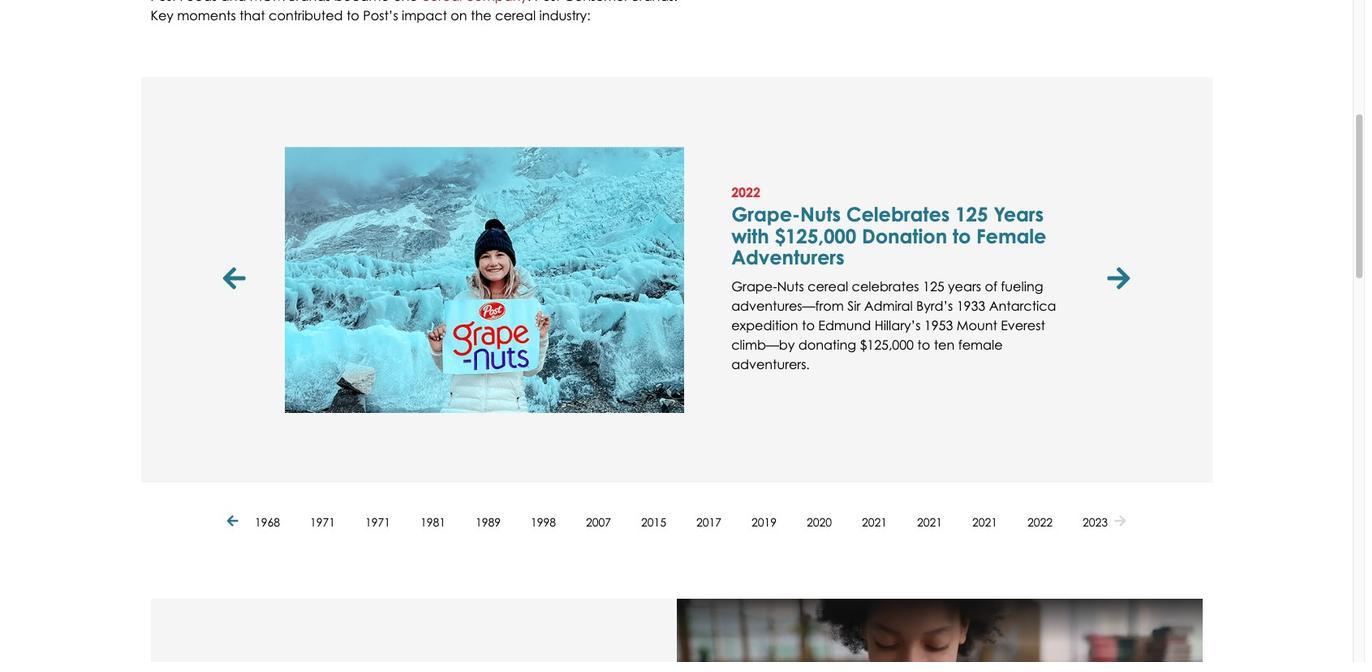 Task type: vqa. For each thing, say whether or not it's contained in the screenshot.
Previous icon
yes



Task type: describe. For each thing, give the bounding box(es) containing it.
$125,000 inside grape-nuts cereal celebrates 125 years of fueling adventures—from sir admiral byrd's 1933 antarctica expedition to edmund hillary's 1953 mount everest climb—by donating $125,000 to ten female adventurers.
[[860, 337, 914, 353]]

grape- inside 2022 grape-nuts celebrates 125 years with $125,000 donation to female adventurers
[[732, 203, 801, 227]]

fueling
[[1001, 278, 1044, 294]]

cereal inside grape-nuts cereal celebrates 125 years of fueling adventures—from sir admiral byrd's 1933 antarctica expedition to edmund hillary's 1953 mount everest climb—by donating $125,000 to ten female adventurers.
[[808, 278, 848, 294]]

grape- inside grape-nuts cereal celebrates 125 years of fueling adventures—from sir admiral byrd's 1933 antarctica expedition to edmund hillary's 1953 mount everest climb—by donating $125,000 to ten female adventurers.
[[732, 278, 777, 294]]

nuts inside grape-nuts cereal celebrates 125 years of fueling adventures—from sir admiral byrd's 1933 antarctica expedition to edmund hillary's 1953 mount everest climb—by donating $125,000 to ten female adventurers.
[[777, 278, 804, 294]]

celebrates
[[847, 203, 950, 227]]

1933
[[957, 298, 986, 314]]

to inside 2022 grape-nuts celebrates 125 years with $125,000 donation to female adventurers
[[953, 224, 971, 248]]

on
[[451, 7, 467, 23]]

1 2021 from the left
[[862, 515, 887, 529]]

that
[[240, 7, 265, 23]]

2017
[[697, 515, 722, 529]]

2022 for 2022
[[1028, 515, 1053, 529]]

2022 grape-nuts celebrates 125 years with $125,000 donation to female adventurers
[[732, 184, 1047, 270]]

years
[[948, 278, 982, 294]]

antarctica
[[989, 298, 1057, 314]]

to up the "donating"
[[802, 317, 815, 333]]

adventurers
[[732, 245, 845, 270]]

moments
[[177, 7, 236, 23]]

to left the ten
[[918, 337, 931, 353]]

next image
[[1115, 516, 1126, 529]]

2015
[[641, 515, 667, 529]]

post's
[[363, 7, 398, 23]]

to left post's
[[347, 7, 360, 23]]

nuts inside 2022 grape-nuts celebrates 125 years with $125,000 donation to female adventurers
[[801, 203, 841, 227]]

2023
[[1083, 515, 1108, 529]]

key moments that contributed to post's impact on the cereal industry:
[[151, 7, 591, 23]]

adventures—from
[[732, 298, 844, 314]]

sir
[[848, 298, 861, 314]]

1953
[[925, 317, 953, 333]]



Task type: locate. For each thing, give the bounding box(es) containing it.
1 vertical spatial cereal
[[808, 278, 848, 294]]

industry:
[[539, 7, 591, 23]]

125
[[956, 203, 988, 227], [923, 278, 945, 294]]

hillary's
[[875, 317, 921, 333]]

0 vertical spatial grape-
[[732, 203, 801, 227]]

the
[[471, 7, 492, 23]]

1 vertical spatial grape-
[[732, 278, 777, 294]]

1971 left 1981
[[365, 515, 391, 529]]

2019
[[752, 515, 777, 529]]

celebrates
[[852, 278, 920, 294]]

3 2021 from the left
[[973, 515, 998, 529]]

$125,000 inside 2022 grape-nuts celebrates 125 years with $125,000 donation to female adventurers
[[775, 224, 857, 248]]

2020
[[807, 515, 832, 529]]

2 horizontal spatial 2021
[[973, 515, 998, 529]]

grape- up adventures—from
[[732, 278, 777, 294]]

0 vertical spatial previous image
[[223, 267, 250, 293]]

edmund
[[819, 317, 871, 333]]

125 up 'byrd's'
[[923, 278, 945, 294]]

1989
[[476, 515, 501, 529]]

female
[[959, 337, 1003, 353]]

female
[[977, 224, 1047, 248]]

1 grape- from the top
[[732, 203, 801, 227]]

mount
[[957, 317, 998, 333]]

grape- up the adventurers at right
[[732, 203, 801, 227]]

admiral
[[864, 298, 913, 314]]

grape-
[[732, 203, 801, 227], [732, 278, 777, 294]]

previous image inside 'carousel' region
[[223, 267, 250, 293]]

2022
[[732, 184, 761, 200], [1028, 515, 1053, 529]]

1998
[[531, 515, 556, 529]]

$125,000 right with
[[775, 224, 857, 248]]

1 vertical spatial $125,000
[[860, 337, 914, 353]]

2 grape- from the top
[[732, 278, 777, 294]]

carousel region
[[218, 77, 1135, 483]]

2007
[[586, 515, 611, 529]]

donation
[[862, 224, 947, 248]]

to
[[347, 7, 360, 23], [953, 224, 971, 248], [802, 317, 815, 333], [918, 337, 931, 353]]

0 horizontal spatial cereal
[[495, 7, 536, 23]]

previous image
[[223, 267, 250, 293], [227, 516, 242, 529]]

previous image for next icon
[[223, 267, 250, 293]]

$125,000
[[775, 224, 857, 248], [860, 337, 914, 353]]

2022 left '2023'
[[1028, 515, 1053, 529]]

with
[[732, 224, 769, 248]]

0 horizontal spatial 2022
[[732, 184, 761, 200]]

byrd's
[[917, 298, 953, 314]]

1 vertical spatial previous image
[[227, 516, 242, 529]]

1 horizontal spatial 2021
[[917, 515, 943, 529]]

everest
[[1001, 317, 1046, 333]]

0 vertical spatial cereal
[[495, 7, 536, 23]]

nuts
[[801, 203, 841, 227], [777, 278, 804, 294]]

1971
[[310, 515, 335, 529], [365, 515, 391, 529]]

2022 up with
[[732, 184, 761, 200]]

adventurer lucy westlake stands with a grape-nuts sign image
[[285, 147, 685, 413]]

to left "female"
[[953, 224, 971, 248]]

contributed
[[269, 7, 343, 23]]

1 horizontal spatial 2022
[[1028, 515, 1053, 529]]

nuts up adventures—from
[[777, 278, 804, 294]]

cereal right the
[[495, 7, 536, 23]]

1 vertical spatial 125
[[923, 278, 945, 294]]

1 horizontal spatial cereal
[[808, 278, 848, 294]]

donating
[[799, 337, 857, 353]]

0 horizontal spatial 1971
[[310, 515, 335, 529]]

cereal up sir
[[808, 278, 848, 294]]

years
[[994, 203, 1044, 227]]

1 horizontal spatial 125
[[956, 203, 988, 227]]

nuts up the adventurers at right
[[801, 203, 841, 227]]

2 1971 from the left
[[365, 515, 391, 529]]

of
[[985, 278, 998, 294]]

previous image for next image
[[227, 516, 242, 529]]

125 left years
[[956, 203, 988, 227]]

0 vertical spatial 125
[[956, 203, 988, 227]]

2022 inside 2022 grape-nuts celebrates 125 years with $125,000 donation to female adventurers
[[732, 184, 761, 200]]

2021
[[862, 515, 887, 529], [917, 515, 943, 529], [973, 515, 998, 529]]

impact
[[402, 7, 447, 23]]

0 horizontal spatial 125
[[923, 278, 945, 294]]

climb—by
[[732, 337, 795, 353]]

0 horizontal spatial 2021
[[862, 515, 887, 529]]

125 for female
[[956, 203, 988, 227]]

125 inside grape-nuts cereal celebrates 125 years of fueling adventures—from sir admiral byrd's 1933 antarctica expedition to edmund hillary's 1953 mount everest climb—by donating $125,000 to ten female adventurers.
[[923, 278, 945, 294]]

0 horizontal spatial $125,000
[[775, 224, 857, 248]]

1 1971 from the left
[[310, 515, 335, 529]]

125 for admiral
[[923, 278, 945, 294]]

expedition
[[732, 317, 799, 333]]

1 horizontal spatial $125,000
[[860, 337, 914, 353]]

1971 right 1968
[[310, 515, 335, 529]]

1981
[[421, 515, 446, 529]]

1 vertical spatial 2022
[[1028, 515, 1053, 529]]

1968
[[255, 515, 280, 529]]

ten
[[934, 337, 955, 353]]

2022 for 2022 grape-nuts celebrates 125 years with $125,000 donation to female adventurers
[[732, 184, 761, 200]]

0 vertical spatial nuts
[[801, 203, 841, 227]]

1 horizontal spatial 1971
[[365, 515, 391, 529]]

2 2021 from the left
[[917, 515, 943, 529]]

$125,000 down the hillary's
[[860, 337, 914, 353]]

key
[[151, 7, 174, 23]]

125 inside 2022 grape-nuts celebrates 125 years with $125,000 donation to female adventurers
[[956, 203, 988, 227]]

0 vertical spatial $125,000
[[775, 224, 857, 248]]

0 vertical spatial 2022
[[732, 184, 761, 200]]

cereal
[[495, 7, 536, 23], [808, 278, 848, 294]]

grape-nuts cereal celebrates 125 years of fueling adventures—from sir admiral byrd's 1933 antarctica expedition to edmund hillary's 1953 mount everest climb—by donating $125,000 to ten female adventurers.
[[732, 278, 1057, 372]]

1 vertical spatial nuts
[[777, 278, 804, 294]]

next image
[[1108, 267, 1131, 293]]

adventurers.
[[732, 356, 810, 372]]



